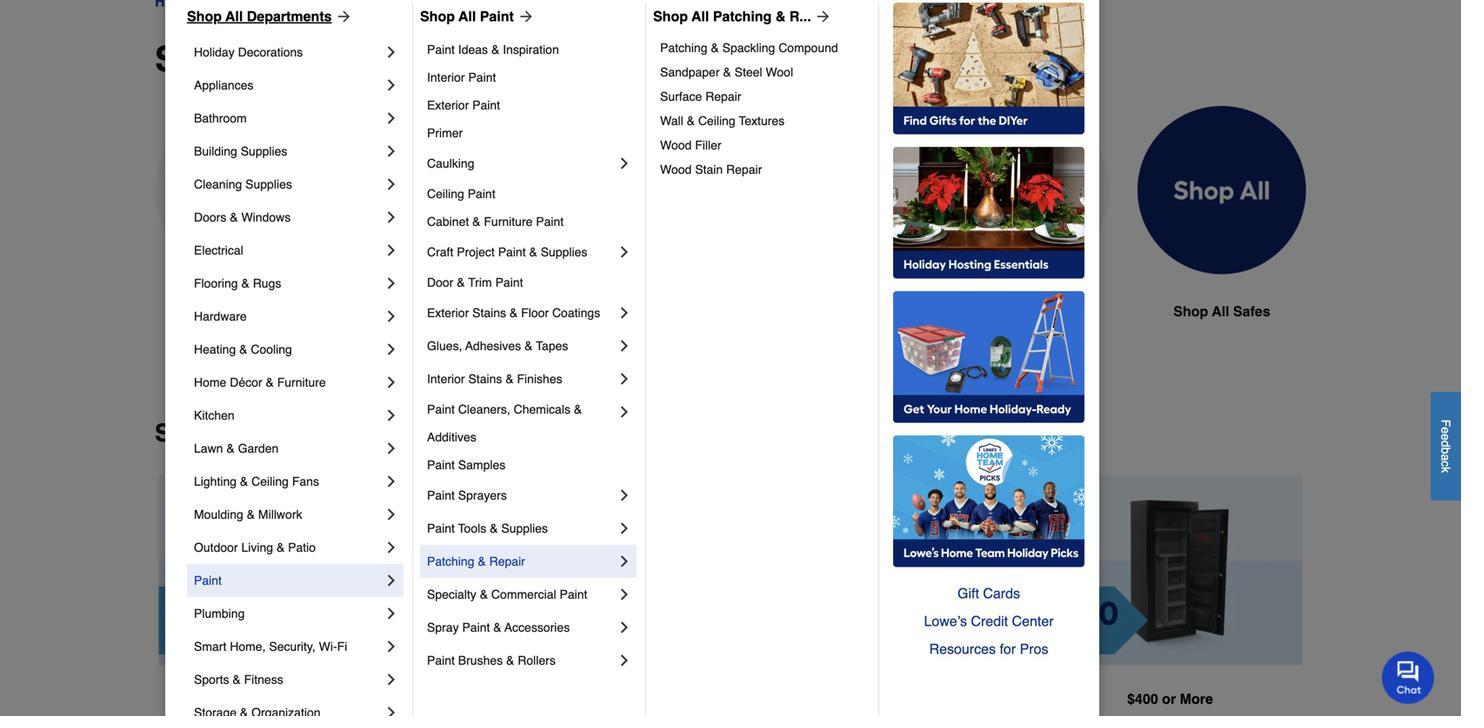 Task type: vqa. For each thing, say whether or not it's contained in the screenshot.
the topmost offer
no



Task type: locate. For each thing, give the bounding box(es) containing it.
ceiling paint link
[[427, 180, 633, 208]]

moulding & millwork link
[[194, 498, 383, 531]]

wood stain repair
[[660, 163, 762, 177]]

door & trim paint
[[427, 276, 523, 290]]

ceiling for fans
[[251, 475, 289, 489]]

& right ideas
[[491, 43, 499, 57]]

0 vertical spatial home
[[592, 304, 631, 320]]

a black sentrysafe home safe with the door ajar. image
[[548, 106, 717, 274]]

spray
[[427, 621, 459, 635]]

2 shop from the left
[[420, 8, 455, 24]]

home for home décor & furniture
[[194, 376, 226, 390]]

0 horizontal spatial home
[[194, 376, 226, 390]]

1 interior from the top
[[427, 70, 465, 84]]

caulking link
[[427, 147, 616, 180]]

$200
[[838, 692, 869, 708]]

patching up sandpaper
[[660, 41, 708, 55]]

& right tools
[[490, 522, 498, 536]]

craft project paint & supplies link
[[427, 236, 616, 269]]

patching & repair link
[[427, 545, 616, 578]]

chevron right image for kitchen
[[383, 407, 400, 424]]

paint down "cabinet & furniture paint"
[[498, 245, 526, 259]]

wood down the "wall"
[[660, 138, 692, 152]]

0 horizontal spatial patching
[[427, 555, 474, 569]]

0 horizontal spatial shop
[[187, 8, 222, 24]]

all for safes
[[1212, 304, 1229, 320]]

home right floor
[[592, 304, 631, 320]]

2 horizontal spatial shop
[[653, 8, 688, 24]]

ceiling up millwork
[[251, 475, 289, 489]]

glues, adhesives & tapes
[[427, 339, 568, 353]]

all for paint
[[458, 8, 476, 24]]

r...
[[789, 8, 811, 24]]

d
[[1439, 441, 1453, 447]]

paint down ceiling paint link
[[536, 215, 564, 229]]

building
[[194, 144, 237, 158]]

0 vertical spatial interior
[[427, 70, 465, 84]]

chevron right image for electrical
[[383, 242, 400, 259]]

exterior up the primer
[[427, 98, 469, 112]]

1 vertical spatial furniture
[[277, 376, 326, 390]]

& left rugs in the left of the page
[[241, 277, 249, 290]]

security,
[[269, 640, 316, 654]]

repair for patching & repair
[[489, 555, 525, 569]]

k
[[1439, 467, 1453, 473]]

1 horizontal spatial furniture
[[484, 215, 533, 229]]

exterior for exterior stains & floor coatings
[[427, 306, 469, 320]]

1 horizontal spatial shop
[[420, 8, 455, 24]]

exterior stains & floor coatings
[[427, 306, 600, 320]]

1 horizontal spatial shop
[[1174, 304, 1208, 320]]

f e e d b a c k
[[1439, 420, 1453, 473]]

supplies inside building supplies link
[[241, 144, 287, 158]]

arrow right image for shop all patching & r...
[[811, 8, 832, 25]]

1 vertical spatial shop
[[155, 420, 216, 447]]

chevron right image for interior stains & finishes
[[616, 371, 633, 388]]

credit
[[971, 614, 1008, 630]]

paint down spray
[[427, 654, 455, 668]]

safes for home safes
[[635, 304, 672, 320]]

paint
[[480, 8, 514, 24], [427, 43, 455, 57], [468, 70, 496, 84], [472, 98, 500, 112], [468, 187, 495, 201], [536, 215, 564, 229], [498, 245, 526, 259], [495, 276, 523, 290], [427, 403, 455, 417], [427, 458, 455, 472], [427, 489, 455, 503], [427, 522, 455, 536], [194, 574, 222, 588], [560, 588, 587, 602], [462, 621, 490, 635], [427, 654, 455, 668]]

tools
[[458, 522, 486, 536]]

1 vertical spatial patching
[[660, 41, 708, 55]]

chevron right image for outdoor living & patio
[[383, 539, 400, 557]]

1 vertical spatial wood
[[660, 163, 692, 177]]

sandpaper & steel wool
[[660, 65, 793, 79]]

patching for repair
[[427, 555, 474, 569]]

smart home, security, wi-fi link
[[194, 631, 383, 664]]

lawn & garden
[[194, 442, 279, 456]]

1 vertical spatial home
[[194, 376, 226, 390]]

commercial
[[491, 588, 556, 602]]

additives
[[427, 431, 476, 444]]

supplies down cabinet & furniture paint link
[[541, 245, 587, 259]]

2 arrow right image from the left
[[811, 8, 832, 25]]

windows
[[241, 210, 291, 224]]

paint ideas & inspiration
[[427, 43, 559, 57]]

chevron right image for lawn & garden
[[383, 440, 400, 457]]

1 shop from the left
[[187, 8, 222, 24]]

fi
[[337, 640, 347, 654]]

supplies up cleaning supplies
[[241, 144, 287, 158]]

ceiling up filler
[[698, 114, 735, 128]]

arrow right image inside shop all patching & r... link
[[811, 8, 832, 25]]

0 horizontal spatial arrow right image
[[332, 8, 353, 25]]

arrow right image
[[332, 8, 353, 25], [811, 8, 832, 25]]

patching up "spackling"
[[713, 8, 772, 24]]

furniture up kitchen 'link'
[[277, 376, 326, 390]]

wood down the wood filler in the top of the page
[[660, 163, 692, 177]]

home inside "link"
[[194, 376, 226, 390]]

shop for shop all patching & r...
[[653, 8, 688, 24]]

ceiling inside lighting & ceiling fans link
[[251, 475, 289, 489]]

chevron right image for home décor & furniture
[[383, 374, 400, 391]]

0 vertical spatial shop
[[1174, 304, 1208, 320]]

arrow right image up compound
[[811, 8, 832, 25]]

1 wood from the top
[[660, 138, 692, 152]]

shop
[[187, 8, 222, 24], [420, 8, 455, 24], [653, 8, 688, 24]]

1 horizontal spatial home
[[592, 304, 631, 320]]

& inside "link"
[[687, 114, 695, 128]]

shop for shop all paint
[[420, 8, 455, 24]]

interior paint link
[[427, 63, 633, 91]]

home,
[[230, 640, 266, 654]]

0 vertical spatial patching
[[713, 8, 772, 24]]

patching up specialty
[[427, 555, 474, 569]]

$200 – $400
[[838, 692, 916, 708]]

safes for fireproof safes
[[253, 304, 290, 320]]

rugs
[[253, 277, 281, 290]]

project
[[457, 245, 495, 259]]

wi-
[[319, 640, 337, 654]]

& left trim
[[457, 276, 465, 290]]

& right cabinet
[[472, 215, 481, 229]]

paint samples link
[[427, 451, 633, 479]]

cleaning
[[194, 177, 242, 191]]

chemicals
[[514, 403, 571, 417]]

decorations
[[238, 45, 303, 59]]

2 vertical spatial repair
[[489, 555, 525, 569]]

home up "kitchen"
[[194, 376, 226, 390]]

& right the "wall"
[[687, 114, 695, 128]]

home décor & furniture
[[194, 376, 326, 390]]

ceiling inside wall & ceiling textures "link"
[[698, 114, 735, 128]]

specialty & commercial paint
[[427, 588, 587, 602]]

1 vertical spatial ceiling
[[427, 187, 464, 201]]

chevron right image for paint brushes & rollers
[[616, 652, 633, 670]]

patching for spackling
[[660, 41, 708, 55]]

spray paint & accessories
[[427, 621, 570, 635]]

arrow right image inside shop all departments link
[[332, 8, 353, 25]]

& down paint tools & supplies
[[478, 555, 486, 569]]

1 vertical spatial exterior
[[427, 306, 469, 320]]

& left steel
[[723, 65, 731, 79]]

find gifts for the diyer. image
[[893, 3, 1085, 135]]

wood for wood filler
[[660, 138, 692, 152]]

garden
[[238, 442, 279, 456]]

& right décor
[[266, 376, 274, 390]]

primer
[[427, 126, 463, 140]]

doors
[[194, 210, 226, 224]]

supplies down paint sprayers link
[[501, 522, 548, 536]]

paint right spray
[[462, 621, 490, 635]]

a black sentrysafe fireproof safe. image
[[155, 106, 324, 274]]

& right doors
[[230, 210, 238, 224]]

safes
[[155, 39, 248, 79], [253, 304, 290, 320], [433, 304, 470, 320], [635, 304, 672, 320], [1021, 304, 1058, 320], [1233, 304, 1270, 320], [222, 420, 287, 447]]

& left cooling on the top left of page
[[239, 343, 247, 357]]

paint up additives
[[427, 403, 455, 417]]

1 horizontal spatial ceiling
[[427, 187, 464, 201]]

0 horizontal spatial furniture
[[277, 376, 326, 390]]

& inside paint cleaners, chemicals & additives
[[574, 403, 582, 417]]

fireproof
[[188, 304, 249, 320]]

1 horizontal spatial arrow right image
[[811, 8, 832, 25]]

0 vertical spatial exterior
[[427, 98, 469, 112]]

all for departments
[[225, 8, 243, 24]]

holiday
[[194, 45, 235, 59]]

cabinet
[[427, 215, 469, 229]]

paint link
[[194, 564, 383, 598]]

chevron right image for cleaning supplies
[[383, 176, 400, 193]]

paint tools & supplies
[[427, 522, 548, 536]]

stains for exterior
[[472, 306, 506, 320]]

repair
[[705, 90, 741, 103], [726, 163, 762, 177], [489, 555, 525, 569]]

chevron right image for caulking
[[616, 155, 633, 172]]

stains
[[472, 306, 506, 320], [468, 372, 502, 386]]

home safes
[[592, 304, 672, 320]]

chevron right image
[[383, 43, 400, 61], [383, 77, 400, 94], [383, 143, 400, 160], [383, 209, 400, 226], [616, 244, 633, 261], [383, 308, 400, 325], [383, 341, 400, 358], [616, 371, 633, 388], [383, 374, 400, 391], [616, 404, 633, 421], [383, 407, 400, 424], [383, 473, 400, 491], [616, 487, 633, 504], [616, 520, 633, 537], [616, 553, 633, 571], [383, 605, 400, 623], [616, 619, 633, 637], [616, 652, 633, 670], [383, 671, 400, 689], [383, 704, 400, 717]]

shop all paint
[[420, 8, 514, 24]]

bathroom
[[194, 111, 247, 125]]

interior up exterior paint
[[427, 70, 465, 84]]

1 vertical spatial interior
[[427, 372, 465, 386]]

&
[[776, 8, 786, 24], [711, 41, 719, 55], [491, 43, 499, 57], [723, 65, 731, 79], [687, 114, 695, 128], [230, 210, 238, 224], [472, 215, 481, 229], [529, 245, 537, 259], [457, 276, 465, 290], [241, 277, 249, 290], [510, 306, 518, 320], [524, 339, 533, 353], [239, 343, 247, 357], [506, 372, 514, 386], [266, 376, 274, 390], [574, 403, 582, 417], [226, 442, 235, 456], [240, 475, 248, 489], [247, 508, 255, 522], [490, 522, 498, 536], [277, 541, 285, 555], [478, 555, 486, 569], [480, 588, 488, 602], [493, 621, 501, 635], [506, 654, 514, 668], [233, 673, 241, 687]]

2 wood from the top
[[660, 163, 692, 177]]

repair up the wall & ceiling textures
[[705, 90, 741, 103]]

shop all patching & r... link
[[653, 6, 832, 27]]

0 horizontal spatial ceiling
[[251, 475, 289, 489]]

2 exterior from the top
[[427, 306, 469, 320]]

spackling
[[722, 41, 775, 55]]

$100 to $200. image
[[451, 475, 717, 666]]

1 exterior from the top
[[427, 98, 469, 112]]

shop up paint ideas & inspiration
[[420, 8, 455, 24]]

chevron right image for spray paint & accessories
[[616, 619, 633, 637]]

ceiling up cabinet
[[427, 187, 464, 201]]

lawn
[[194, 442, 223, 456]]

& left rollers
[[506, 654, 514, 668]]

fans
[[292, 475, 319, 489]]

surface
[[660, 90, 702, 103]]

door & trim paint link
[[427, 269, 633, 297]]

1 vertical spatial repair
[[726, 163, 762, 177]]

stains up cleaners,
[[468, 372, 502, 386]]

lighting
[[194, 475, 237, 489]]

caulking
[[427, 157, 474, 170]]

2 interior from the top
[[427, 372, 465, 386]]

exterior
[[427, 98, 469, 112], [427, 306, 469, 320]]

0 horizontal spatial shop
[[155, 420, 216, 447]]

chevron right image for bathroom
[[383, 110, 400, 127]]

arrow right image up the holiday decorations link
[[332, 8, 353, 25]]

repair for wood stain repair
[[726, 163, 762, 177]]

interior down glues,
[[427, 372, 465, 386]]

electrical
[[194, 244, 243, 257]]

chevron right image
[[383, 110, 400, 127], [616, 155, 633, 172], [383, 176, 400, 193], [383, 242, 400, 259], [383, 275, 400, 292], [616, 304, 633, 322], [616, 337, 633, 355], [383, 440, 400, 457], [383, 506, 400, 524], [383, 539, 400, 557], [383, 572, 400, 590], [616, 586, 633, 604], [383, 638, 400, 656]]

2 horizontal spatial ceiling
[[698, 114, 735, 128]]

adhesives
[[465, 339, 521, 353]]

specialty
[[427, 588, 476, 602]]

primer link
[[427, 119, 633, 147]]

1 vertical spatial stains
[[468, 372, 502, 386]]

1 horizontal spatial patching
[[660, 41, 708, 55]]

chevron right image for holiday decorations
[[383, 43, 400, 61]]

for
[[1000, 641, 1016, 658]]

chevron right image for doors & windows
[[383, 209, 400, 226]]

e up d
[[1439, 427, 1453, 434]]

& right specialty
[[480, 588, 488, 602]]

get your home holiday-ready. image
[[893, 291, 1085, 424]]

0 vertical spatial wood
[[660, 138, 692, 152]]

stains down trim
[[472, 306, 506, 320]]

0 vertical spatial stains
[[472, 306, 506, 320]]

chevron right image for paint tools & supplies
[[616, 520, 633, 537]]

repair up specialty & commercial paint
[[489, 555, 525, 569]]

shop for shop all departments
[[187, 8, 222, 24]]

chevron right image for flooring & rugs
[[383, 275, 400, 292]]

paint down additives
[[427, 458, 455, 472]]

paint inside paint cleaners, chemicals & additives
[[427, 403, 455, 417]]

craft
[[427, 245, 453, 259]]

2 vertical spatial patching
[[427, 555, 474, 569]]

fireproof safes link
[[155, 106, 324, 364]]

chevron right image for specialty & commercial paint
[[616, 586, 633, 604]]

2 vertical spatial ceiling
[[251, 475, 289, 489]]

exterior down door
[[427, 306, 469, 320]]

paint down interior paint
[[472, 98, 500, 112]]

arrow right image for shop all departments
[[332, 8, 353, 25]]

pros
[[1020, 641, 1048, 658]]

exterior for exterior paint
[[427, 98, 469, 112]]

3 shop from the left
[[653, 8, 688, 24]]

wall & ceiling textures
[[660, 114, 785, 128]]

& left tapes
[[524, 339, 533, 353]]

furniture up the craft project paint & supplies
[[484, 215, 533, 229]]

e up b
[[1439, 434, 1453, 441]]

craft project paint & supplies
[[427, 245, 587, 259]]

& right chemicals
[[574, 403, 582, 417]]

center
[[1012, 614, 1054, 630]]

interior for interior stains & finishes
[[427, 372, 465, 386]]

steel
[[735, 65, 762, 79]]

$400 or more. image
[[1038, 475, 1303, 666]]

& left finishes
[[506, 372, 514, 386]]

& right lawn
[[226, 442, 235, 456]]

shop up the holiday
[[187, 8, 222, 24]]

supplies inside paint tools & supplies link
[[501, 522, 548, 536]]

2 e from the top
[[1439, 434, 1453, 441]]

cleaners,
[[458, 403, 510, 417]]

1 arrow right image from the left
[[332, 8, 353, 25]]

or
[[280, 691, 294, 707]]

paint up accessories on the bottom of page
[[560, 588, 587, 602]]

$99 or less. image
[[158, 475, 424, 666]]

shop up sandpaper
[[653, 8, 688, 24]]

0 vertical spatial ceiling
[[698, 114, 735, 128]]

supplies up the windows
[[245, 177, 292, 191]]

repair down wood filler link
[[726, 163, 762, 177]]

chevron right image for hardware
[[383, 308, 400, 325]]



Task type: describe. For each thing, give the bounding box(es) containing it.
paint left tools
[[427, 522, 455, 536]]

wood filler link
[[660, 133, 866, 157]]

shop safes by price
[[155, 420, 389, 447]]

moulding
[[194, 508, 243, 522]]

smart
[[194, 640, 226, 654]]

brushes
[[458, 654, 503, 668]]

wall & ceiling textures link
[[660, 109, 866, 133]]

safes for file safes
[[1021, 304, 1058, 320]]

cooling
[[251, 343, 292, 357]]

interior stains & finishes
[[427, 372, 562, 386]]

trim
[[468, 276, 492, 290]]

lawn & garden link
[[194, 432, 383, 465]]

finishes
[[517, 372, 562, 386]]

$400 or more
[[1127, 691, 1213, 707]]

furniture inside "link"
[[277, 376, 326, 390]]

& up sandpaper & steel wool
[[711, 41, 719, 55]]

chevron right image for glues, adhesives & tapes
[[616, 337, 633, 355]]

resources for pros link
[[893, 636, 1085, 664]]

ceiling inside ceiling paint link
[[427, 187, 464, 201]]

chevron right image for moulding & millwork
[[383, 506, 400, 524]]

chat invite button image
[[1382, 652, 1435, 705]]

chevron right image for building supplies
[[383, 143, 400, 160]]

shop all departments link
[[187, 6, 353, 27]]

gift cards link
[[893, 580, 1085, 608]]

shop all. image
[[1138, 106, 1306, 275]]

patching & spackling compound link
[[660, 36, 866, 60]]

chevron right image for smart home, security, wi-fi
[[383, 638, 400, 656]]

stains for interior
[[468, 372, 502, 386]]

holiday hosting essentials. image
[[893, 147, 1085, 279]]

lowe's
[[924, 614, 967, 630]]

chevron right image for lighting & ceiling fans
[[383, 473, 400, 491]]

interior paint
[[427, 70, 496, 84]]

paint sprayers link
[[427, 479, 616, 512]]

a black sentrysafe file safe with a key in the lock and the lid ajar. image
[[941, 106, 1110, 274]]

& down cabinet & furniture paint link
[[529, 245, 537, 259]]

sandpaper
[[660, 65, 720, 79]]

lighting & ceiling fans
[[194, 475, 319, 489]]

door
[[427, 276, 453, 290]]

supplies inside craft project paint & supplies link
[[541, 245, 587, 259]]

paint down outdoor
[[194, 574, 222, 588]]

heating
[[194, 343, 236, 357]]

shop for shop all safes
[[1174, 304, 1208, 320]]

paint brushes & rollers
[[427, 654, 556, 668]]

bathroom link
[[194, 102, 383, 135]]

kitchen link
[[194, 399, 383, 432]]

file safes
[[993, 304, 1058, 320]]

shop for shop safes by price
[[155, 420, 216, 447]]

sprayers
[[458, 489, 507, 503]]

ceiling paint
[[427, 187, 495, 201]]

departments
[[247, 8, 332, 24]]

lowe's home team holiday picks. image
[[893, 436, 1085, 568]]

home safes link
[[548, 106, 717, 364]]

glues,
[[427, 339, 462, 353]]

surface repair
[[660, 90, 741, 103]]

1 e from the top
[[1439, 427, 1453, 434]]

cleaning supplies link
[[194, 168, 383, 201]]

smart home, security, wi-fi
[[194, 640, 347, 654]]

paint cleaners, chemicals & additives
[[427, 403, 585, 444]]

more
[[1180, 691, 1213, 707]]

millwork
[[258, 508, 302, 522]]

0 vertical spatial repair
[[705, 90, 741, 103]]

all for patching
[[692, 8, 709, 24]]

ceiling for textures
[[698, 114, 735, 128]]

& left patio
[[277, 541, 285, 555]]

patching & repair
[[427, 555, 525, 569]]

compound
[[779, 41, 838, 55]]

less
[[297, 691, 329, 707]]

paint up paint ideas & inspiration
[[480, 8, 514, 24]]

heating & cooling link
[[194, 333, 383, 366]]

chevron right image for craft project paint & supplies
[[616, 244, 633, 261]]

& right lighting on the left bottom
[[240, 475, 248, 489]]

by
[[294, 420, 323, 447]]

safes for shop safes by price
[[222, 420, 287, 447]]

chevron right image for paint
[[383, 572, 400, 590]]

chevron right image for patching & repair
[[616, 553, 633, 571]]

holiday decorations
[[194, 45, 303, 59]]

lowe's credit center
[[924, 614, 1054, 630]]

& left millwork
[[247, 508, 255, 522]]

paint brushes & rollers link
[[427, 644, 616, 678]]

sports & fitness link
[[194, 664, 383, 697]]

chevron right image for exterior stains & floor coatings
[[616, 304, 633, 322]]

flooring & rugs
[[194, 277, 281, 290]]

coatings
[[552, 306, 600, 320]]

home for home safes
[[592, 304, 631, 320]]

b
[[1439, 447, 1453, 454]]

$99
[[253, 691, 276, 707]]

& inside 'link'
[[506, 654, 514, 668]]

exterior paint
[[427, 98, 500, 112]]

paint samples
[[427, 458, 506, 472]]

paint tools & supplies link
[[427, 512, 616, 545]]

hardware
[[194, 310, 247, 324]]

outdoor living & patio
[[194, 541, 316, 555]]

wood for wood stain repair
[[660, 163, 692, 177]]

kitchen
[[194, 409, 235, 423]]

interior for interior paint
[[427, 70, 465, 84]]

$200 to $400. image
[[744, 475, 1010, 667]]

building supplies
[[194, 144, 287, 158]]

paint down "paint samples"
[[427, 489, 455, 503]]

safes for gun safes
[[433, 304, 470, 320]]

2 horizontal spatial patching
[[713, 8, 772, 24]]

appliances
[[194, 78, 254, 92]]

shop all paint link
[[420, 6, 535, 27]]

glues, adhesives & tapes link
[[427, 330, 616, 363]]

f e e d b a c k button
[[1431, 392, 1461, 501]]

& up paint brushes & rollers
[[493, 621, 501, 635]]

0 vertical spatial furniture
[[484, 215, 533, 229]]

cabinet & furniture paint
[[427, 215, 564, 229]]

chevron right image for plumbing
[[383, 605, 400, 623]]

gift
[[958, 586, 979, 602]]

a black honeywell chest safe with the top open. image
[[744, 106, 913, 275]]

& inside "link"
[[723, 65, 731, 79]]

paint right trim
[[495, 276, 523, 290]]

paint sprayers
[[427, 489, 507, 503]]

supplies inside the cleaning supplies link
[[245, 177, 292, 191]]

fitness
[[244, 673, 283, 687]]

cabinet & furniture paint link
[[427, 208, 633, 236]]

paint cleaners, chemicals & additives link
[[427, 396, 616, 451]]

gun safes link
[[351, 106, 520, 364]]

& left r...
[[776, 8, 786, 24]]

chevron right image for paint cleaners, chemicals & additives
[[616, 404, 633, 421]]

& inside "link"
[[266, 376, 274, 390]]

gun safes
[[401, 304, 470, 320]]

décor
[[230, 376, 262, 390]]

plumbing
[[194, 607, 245, 621]]

& left floor
[[510, 306, 518, 320]]

arrow right image
[[514, 8, 535, 25]]

chevron right image for sports & fitness
[[383, 671, 400, 689]]

resources
[[929, 641, 996, 658]]

paint up "cabinet & furniture paint"
[[468, 187, 495, 201]]

paint down ideas
[[468, 70, 496, 84]]

a
[[1439, 454, 1453, 461]]

paint left ideas
[[427, 43, 455, 57]]

& right sports
[[233, 673, 241, 687]]

chevron right image for paint sprayers
[[616, 487, 633, 504]]

accessories
[[505, 621, 570, 635]]

ideas
[[458, 43, 488, 57]]

a tall black sports afield gun safe. image
[[351, 106, 520, 275]]

wool
[[766, 65, 793, 79]]

holiday decorations link
[[194, 36, 383, 69]]

chevron right image for heating & cooling
[[383, 341, 400, 358]]

chevron right image for appliances
[[383, 77, 400, 94]]

paint inside 'link'
[[427, 654, 455, 668]]



